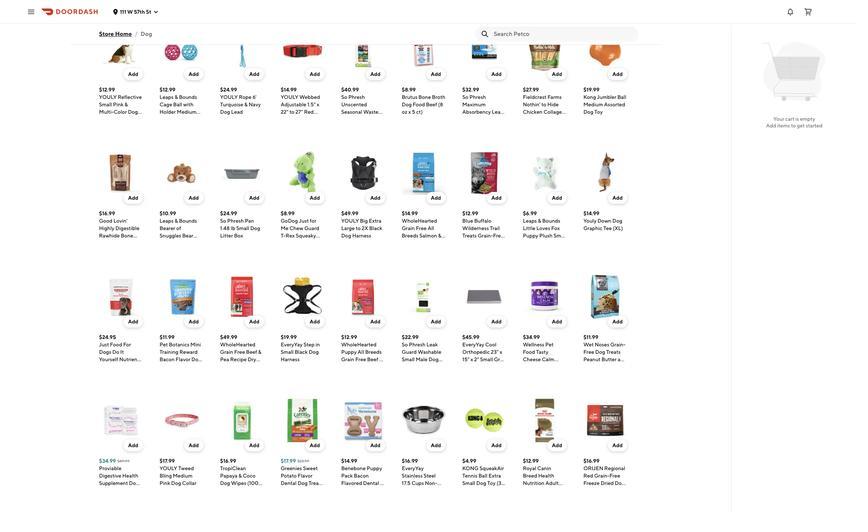 Task type: vqa. For each thing, say whether or not it's contained in the screenshot.
the bottommost Group
no



Task type: locate. For each thing, give the bounding box(es) containing it.
add for $34.99 $49.99 proviable digestive health supplement dog chewable tablet (60 ct)
[[128, 443, 138, 448]]

youly for $17.99
[[160, 465, 177, 471]]

food
[[413, 102, 425, 107], [413, 248, 425, 253], [237, 371, 249, 377], [353, 371, 365, 377], [523, 503, 536, 508]]

1 horizontal spatial (2
[[353, 495, 358, 501]]

chewable
[[99, 488, 123, 494]]

oz left 4
[[542, 503, 548, 508]]

2 $17.99 from the left
[[281, 458, 296, 464]]

2 horizontal spatial everyyay
[[463, 342, 485, 348]]

$12.99 youly reflective small pink & multi-color dog collar
[[99, 87, 142, 122]]

$11.99 up "noses"
[[584, 334, 599, 340]]

0 horizontal spatial assorted
[[160, 116, 181, 122]]

youly webbed adjustable 1.5" x 22" to 27" red dog collar image
[[281, 27, 325, 71]]

ct) right "(24"
[[498, 124, 505, 130]]

wet inside the $11.99 wet noses grain- free dog treats peanut butter and molasses (14 oz)
[[584, 342, 594, 348]]

everyyay step in small black dog harness image
[[281, 275, 325, 319]]

1 horizontal spatial pink
[[160, 480, 170, 486]]

wellness pet food tasty cheese calm relaxation support dog soft chews supplement (90 ct) image
[[523, 275, 567, 319]]

0 horizontal spatial $11.99
[[160, 334, 175, 340]]

1 horizontal spatial beef
[[368, 357, 379, 362]]

1 horizontal spatial dry
[[369, 364, 378, 370]]

$49.99 inside $49.99 wholehearted grain free beef & pea recipe dry large breeds puppy food (25 lb)
[[220, 334, 238, 340]]

based
[[523, 116, 538, 122]]

oz) right (3.25 on the bottom
[[613, 488, 620, 494]]

27"
[[296, 109, 303, 115]]

free
[[416, 225, 427, 231], [494, 233, 504, 239], [234, 349, 245, 355], [584, 349, 595, 355], [356, 357, 366, 362], [610, 473, 621, 479]]

ct) down potato
[[287, 488, 293, 494]]

1 vertical spatial (3
[[537, 503, 541, 508]]

1 $17.99 from the left
[[160, 458, 175, 464]]

$49.99 wholehearted grain free beef & pea recipe dry large breeds puppy food (25 lb)
[[220, 334, 262, 385]]

pet botanics mini training reward bacon flavor dog treats (10 oz) image
[[160, 275, 203, 319]]

notification bell image
[[787, 7, 796, 16]]

dog inside $12.99 blue buffalo wilderness trail treats grain-free training dog treats salmon wild bits (4 oz)
[[483, 240, 493, 246]]

1 $11.99 from the left
[[160, 334, 175, 340]]

mini
[[191, 342, 201, 348]]

ball down squeakair
[[479, 473, 488, 479]]

$16.99 for $16.99 orijen regional red grain-free freeze dried dog treats (3.25 oz)
[[584, 458, 600, 464]]

small
[[99, 102, 112, 107], [523, 124, 536, 130], [237, 225, 249, 231], [554, 233, 567, 239], [281, 349, 294, 355], [402, 357, 415, 362], [481, 357, 494, 362], [463, 480, 476, 486]]

0 vertical spatial beef
[[426, 102, 438, 107]]

0 vertical spatial ball
[[618, 94, 627, 100]]

$11.99 inside $11.99 pet botanics mini training reward bacon flavor dog treats (10 oz)
[[160, 334, 175, 340]]

0 horizontal spatial red
[[304, 109, 314, 115]]

$16.99 for $16.99 tropiclean papaya & coco dog wipes (100 ct)
[[220, 458, 236, 464]]

0 vertical spatial flavor
[[176, 357, 191, 362]]

0 horizontal spatial recipe
[[230, 357, 247, 362]]

step
[[304, 342, 315, 348]]

snuggles
[[160, 233, 181, 239]]

$8.99
[[402, 87, 416, 93], [281, 211, 295, 216]]

$14.99 youly webbed adjustable 1.5" x 22" to 27" red dog collar
[[281, 87, 320, 122]]

$16.99 everyyay stainless steel 17.5 cups non- skid dog bowl
[[402, 458, 438, 494]]

add for $16.99 everyyay stainless steel 17.5 cups non- skid dog bowl
[[431, 443, 441, 448]]

bounds for ball
[[179, 94, 197, 100]]

lovin'
[[114, 218, 128, 224]]

dog inside $4.99 kong squeakair tennis ball extra small dog toy (3 ct)
[[477, 480, 487, 486]]

(8 down potato
[[281, 488, 286, 494]]

to
[[542, 102, 547, 107], [290, 109, 295, 115], [792, 123, 797, 129], [356, 225, 361, 231]]

treats up wild
[[463, 248, 477, 253]]

x left 5
[[409, 109, 411, 115]]

1 horizontal spatial wet
[[584, 342, 594, 348]]

small inside the $12.99 youly reflective small pink & multi-color dog collar
[[99, 102, 112, 107]]

pink up color
[[113, 102, 124, 107]]

ct) inside $22.99 so phresh leak guard washable small male dog wrap (2 ct)
[[422, 364, 429, 370]]

dog inside $45.99 everyyay cool orthopedic 23" x 15" x 2" small grey dog crate mat
[[463, 364, 473, 370]]

collar down 'tweed' at the left of page
[[182, 480, 197, 486]]

1 horizontal spatial everyyay
[[402, 465, 424, 471]]

grain inside $49.99 wholehearted grain free beef & pea recipe dry large breeds puppy food (25 lb)
[[220, 349, 233, 355]]

highly
[[99, 225, 114, 231]]

recipe inside $14.99 wholehearted grain free all breeds salmon & pea recipe dry dog food (5 lb)
[[412, 240, 429, 246]]

ct) down wishbone
[[359, 495, 365, 501]]

1 vertical spatial beef
[[246, 349, 257, 355]]

everyyay
[[281, 342, 303, 348], [463, 342, 485, 348], [402, 465, 424, 471]]

health for adult
[[539, 473, 555, 479]]

in left sauce
[[523, 495, 528, 501]]

bounds up with
[[179, 94, 197, 100]]

bounds for loves
[[543, 218, 561, 224]]

$16.99 up orijen at bottom right
[[584, 458, 600, 464]]

to left 27"
[[290, 109, 295, 115]]

2 $11.99 from the left
[[584, 334, 599, 340]]

ct) inside $16.99 tropiclean papaya & coco dog wipes (100 ct)
[[220, 488, 227, 494]]

leaps & bounds bearer of snuggles bear plush in various styles 10.5" medium dog toy image
[[160, 151, 203, 195]]

add for $19.99 everyyay step in small black dog harness
[[310, 319, 320, 325]]

(24
[[489, 124, 497, 130]]

$4.99
[[463, 458, 477, 464]]

$10.99 leaps & bounds bearer of snuggles bear plush in various styles 10.5" medium dog toy
[[160, 211, 200, 261]]

dog inside $12.99 royal canin breed health nutrition adult dachshund loaf in sauce wet dog food (3 oz x 4 ct)
[[556, 495, 566, 501]]

kong
[[463, 465, 479, 471]]

add for $8.99 brutus bone broth dog food beef (8 oz x 5 ct)
[[431, 71, 441, 77]]

add for $17.99 youly tweed bling medium pink dog collar
[[189, 443, 199, 448]]

1 horizontal spatial wholehearted
[[342, 342, 377, 348]]

large inside $49.99 wholehearted grain free beef & pea recipe dry large breeds puppy food (25 lb)
[[220, 364, 234, 370]]

fox
[[552, 225, 560, 231]]

(50
[[523, 131, 532, 137]]

bounds up of
[[179, 218, 197, 224]]

plush up styles
[[160, 240, 173, 246]]

1 vertical spatial $24.99
[[220, 211, 237, 216]]

wilderness
[[463, 225, 489, 231]]

leaps for bearer
[[160, 218, 174, 224]]

1 dental from the left
[[281, 480, 297, 486]]

free inside the $11.99 wet noses grain- free dog treats peanut butter and molasses (14 oz)
[[584, 349, 595, 355]]

flavor up (10
[[176, 357, 191, 362]]

training inside $12.99 blue buffalo wilderness trail treats grain-free training dog treats salmon wild bits (4 oz)
[[463, 240, 482, 246]]

$49.99 inside $34.99 $49.99 proviable digestive health supplement dog chewable tablet (60 ct)
[[118, 459, 130, 463]]

toy down squeakair
[[488, 480, 496, 486]]

phresh for $24.99
[[227, 218, 244, 224]]

0 items, open order cart image
[[805, 7, 813, 16]]

leaps inside $6.99 leaps & bounds little loves fox puppy plush small dog toy
[[523, 218, 537, 224]]

1 horizontal spatial recipe
[[352, 364, 368, 370]]

$12.99 blue buffalo wilderness trail treats grain-free training dog treats salmon wild bits (4 oz)
[[463, 211, 504, 261]]

$16.99 inside $16.99 everyyay stainless steel 17.5 cups non- skid dog bowl
[[402, 458, 418, 464]]

$17.99 up bling
[[160, 458, 175, 464]]

dog inside $19.99 kong jumbler ball medium assorted dog toy
[[584, 109, 594, 115]]

0 horizontal spatial everyyay
[[281, 342, 303, 348]]

2 horizontal spatial collar
[[292, 116, 306, 122]]

$17.99 youly tweed bling medium pink dog collar
[[160, 458, 197, 486]]

0 horizontal spatial wet
[[544, 495, 555, 501]]

0 vertical spatial pink
[[113, 102, 124, 107]]

dental down potato
[[281, 480, 297, 486]]

1 horizontal spatial all
[[428, 225, 435, 231]]

so for so phresh maximum absorbency leak shield xxl dog potty pads (24 ct)
[[463, 94, 469, 100]]

peanut
[[584, 357, 601, 362]]

15"
[[463, 357, 470, 362]]

so for so phresh pan 1.48 lb small dog litter box
[[220, 218, 226, 224]]

0 horizontal spatial pea
[[220, 357, 229, 362]]

small inside $45.99 everyyay cool orthopedic 23" x 15" x 2" small grey dog crate mat
[[481, 357, 494, 362]]

(4
[[485, 255, 490, 261]]

ball left with
[[173, 102, 182, 107]]

0 vertical spatial red
[[304, 109, 314, 115]]

$32.99
[[463, 87, 480, 93]]

ct) inside $40.99 so phresh unscented seasonal waste bags (720 ct)
[[366, 116, 373, 122]]

2 vertical spatial in
[[523, 495, 528, 501]]

0 vertical spatial lb)
[[433, 248, 439, 253]]

(3 down squeakair
[[497, 480, 502, 486]]

extra inside $4.99 kong squeakair tennis ball extra small dog toy (3 ct)
[[489, 473, 502, 479]]

add for $24.99 so phresh pan 1.48 lb small dog litter box
[[249, 195, 260, 201]]

& inside $49.99 wholehearted grain free beef & pea recipe dry large breeds puppy food (25 lb)
[[258, 349, 262, 355]]

1 horizontal spatial bone
[[419, 94, 431, 100]]

treats down stix
[[548, 124, 563, 130]]

add for $10.99 leaps & bounds bearer of snuggles bear plush in various styles 10.5" medium dog toy
[[189, 195, 199, 201]]

$19.99 inside $19.99 kong jumbler ball medium assorted dog toy
[[584, 87, 600, 93]]

down
[[598, 218, 612, 224]]

& inside $10.99 leaps & bounds bearer of snuggles bear plush in various styles 10.5" medium dog toy
[[175, 218, 178, 224]]

phresh inside $32.99 so phresh maximum absorbency leak shield xxl dog potty pads (24 ct)
[[470, 94, 487, 100]]

0 horizontal spatial (2
[[99, 248, 104, 253]]

oz) right (14
[[615, 364, 622, 370]]

everyyay for $45.99
[[463, 342, 485, 348]]

bacon down benebone
[[354, 473, 369, 479]]

kong jumbler ball medium assorted dog toy image
[[584, 27, 628, 71]]

medium down kong
[[584, 102, 604, 107]]

$11.99 for wet
[[584, 334, 599, 340]]

dental up wishbone
[[364, 480, 379, 486]]

leak up the washable
[[427, 342, 438, 348]]

0 vertical spatial $8.99
[[402, 87, 416, 93]]

2 vertical spatial recipe
[[352, 364, 368, 370]]

ct) inside $27.99 fieldcrest farms nothin' to hide chicken collagen based twist stix small dog treats (50 ct)
[[533, 131, 540, 137]]

2 horizontal spatial grain-
[[611, 342, 626, 348]]

0 horizontal spatial all
[[358, 349, 365, 355]]

0 vertical spatial wet
[[584, 342, 594, 348]]

0 horizontal spatial plush
[[160, 240, 173, 246]]

0 vertical spatial (5
[[426, 248, 431, 253]]

$12.99 inside $12.99 royal canin breed health nutrition adult dachshund loaf in sauce wet dog food (3 oz x 4 ct)
[[523, 458, 539, 464]]

collar
[[99, 116, 113, 122], [292, 116, 306, 122], [182, 480, 197, 486]]

black right 2x
[[370, 225, 383, 231]]

ct) down male in the bottom left of the page
[[422, 364, 429, 370]]

0 vertical spatial (8
[[439, 102, 443, 107]]

assorted down holder
[[160, 116, 181, 122]]

red down 1.5"
[[304, 109, 314, 115]]

phresh for $22.99
[[409, 342, 426, 348]]

0 vertical spatial all
[[428, 225, 435, 231]]

add
[[128, 71, 138, 77], [189, 71, 199, 77], [249, 71, 260, 77], [310, 71, 320, 77], [371, 71, 381, 77], [431, 71, 441, 77], [492, 71, 502, 77], [553, 71, 563, 77], [613, 71, 623, 77], [767, 123, 777, 129], [128, 195, 138, 201], [189, 195, 199, 201], [249, 195, 260, 201], [310, 195, 320, 201], [371, 195, 381, 201], [431, 195, 441, 201], [492, 195, 502, 201], [553, 195, 563, 201], [613, 195, 623, 201], [128, 319, 138, 325], [189, 319, 199, 325], [249, 319, 260, 325], [310, 319, 320, 325], [371, 319, 381, 325], [431, 319, 441, 325], [492, 319, 502, 325], [553, 319, 563, 325], [613, 319, 623, 325], [128, 443, 138, 448], [189, 443, 199, 448], [249, 443, 260, 448], [310, 443, 320, 448], [371, 443, 381, 448], [431, 443, 441, 448], [492, 443, 502, 448], [553, 443, 563, 448], [613, 443, 623, 448]]

0 vertical spatial salmon
[[420, 233, 437, 239]]

add for $24.99 youly rope 6' turquoise & navy dog lead
[[249, 71, 260, 77]]

2 horizontal spatial grain
[[402, 225, 415, 231]]

bounds inside $6.99 leaps & bounds little loves fox puppy plush small dog toy
[[543, 218, 561, 224]]

dental inside $17.99 $23.99 greenies sweet potato flavor dental dog treats (8 ct)
[[281, 480, 297, 486]]

1.48
[[220, 225, 230, 231]]

$12.99 leaps & bounds cage ball with holder medium assorted dog toy
[[160, 87, 201, 122]]

royal canin breed health nutrition adult dachshund loaf in sauce wet dog food (3 oz x 4 ct) image
[[523, 399, 567, 443]]

add for $12.99 royal canin breed health nutrition adult dachshund loaf in sauce wet dog food (3 oz x 4 ct)
[[553, 443, 563, 448]]

1 vertical spatial red
[[584, 473, 594, 479]]

add for $17.99 $23.99 greenies sweet potato flavor dental dog treats (8 ct)
[[310, 443, 320, 448]]

phresh up 'maximum'
[[470, 94, 487, 100]]

1 vertical spatial all
[[358, 349, 365, 355]]

everyyay up stainless
[[402, 465, 424, 471]]

(8 down broth
[[439, 102, 443, 107]]

$8.99 for $8.99 godog just for me chew guard t-rex squeaky plush dog toy lime
[[281, 211, 295, 216]]

wholehearted puppy all breeds grain free beef & pea recipe dry dog food (5 lb) image
[[342, 275, 385, 319]]

1 vertical spatial grain-
[[611, 342, 626, 348]]

just food for dogs do it yourself nutrient blend beef & russet potato recipe dog food powder bag (4.55 oz) image
[[99, 275, 143, 319]]

assorted inside $12.99 leaps & bounds cage ball with holder medium assorted dog toy
[[160, 116, 181, 122]]

$40.99 so phresh unscented seasonal waste bags (720 ct)
[[342, 87, 379, 122]]

1 vertical spatial grain
[[220, 349, 233, 355]]

so inside $22.99 so phresh leak guard washable small male dog wrap (2 ct)
[[402, 342, 408, 348]]

oz)
[[491, 255, 499, 261], [184, 364, 191, 370], [615, 364, 622, 370], [613, 488, 620, 494]]

dried
[[601, 480, 614, 486]]

pea inside $49.99 wholehearted grain free beef & pea recipe dry large breeds puppy food (25 lb)
[[220, 357, 229, 362]]

chew inside $14.99 benebone puppy pack bacon flavored dental & wishbone chew toys (2 ct)
[[367, 488, 381, 494]]

2 vertical spatial pea
[[342, 364, 351, 370]]

grain for salmon
[[402, 225, 415, 231]]

treats down sweet
[[309, 480, 323, 486]]

so down $22.99
[[402, 342, 408, 348]]

puppy inside $14.99 benebone puppy pack bacon flavored dental & wishbone chew toys (2 ct)
[[367, 465, 383, 471]]

$24.95
[[99, 334, 116, 340]]

bags
[[342, 116, 353, 122]]

lb)
[[433, 248, 439, 253], [372, 371, 378, 377], [220, 379, 227, 385]]

bone inside $16.99 good lovin' highly digestible rawhide bone dog chews large (2 ct)
[[121, 233, 133, 239]]

$24.99 for youly
[[220, 87, 237, 93]]

add for $12.99 blue buffalo wilderness trail treats grain-free training dog treats salmon wild bits (4 oz)
[[492, 195, 502, 201]]

grain- down the trail
[[478, 233, 494, 239]]

free inside $49.99 wholehearted grain free beef & pea recipe dry large breeds puppy food (25 lb)
[[234, 349, 245, 355]]

(2 for dog
[[99, 248, 104, 253]]

pea inside $14.99 wholehearted grain free all breeds salmon & pea recipe dry dog food (5 lb)
[[402, 240, 411, 246]]

1 vertical spatial dry
[[248, 357, 256, 362]]

ct) down papaya
[[220, 488, 227, 494]]

wet left "noses"
[[584, 342, 594, 348]]

dog inside $6.99 leaps & bounds little loves fox puppy plush small dog toy
[[523, 240, 533, 246]]

orijen
[[584, 465, 604, 471]]

$19.99 inside $19.99 everyyay step in small black dog harness
[[281, 334, 297, 340]]

greenies
[[281, 465, 302, 471]]

0 vertical spatial chew
[[290, 225, 304, 231]]

phresh up the unscented
[[349, 94, 365, 100]]

0 vertical spatial $24.99
[[220, 87, 237, 93]]

2 horizontal spatial breeds
[[402, 233, 419, 239]]

leak inside $32.99 so phresh maximum absorbency leak shield xxl dog potty pads (24 ct)
[[492, 109, 504, 115]]

(5
[[426, 248, 431, 253], [366, 371, 371, 377]]

1 vertical spatial pink
[[160, 480, 170, 486]]

wholehearted for $49.99
[[220, 342, 256, 348]]

add for $49.99 youly big extra large to 2x black dog harness
[[371, 195, 381, 201]]

ct) down chews
[[105, 248, 111, 253]]

$8.99 up brutus
[[402, 87, 416, 93]]

(5 inside '$12.99 wholehearted puppy all breeds grain free beef & pea recipe dry dog food (5 lb)'
[[366, 371, 371, 377]]

1 horizontal spatial $19.99
[[584, 87, 600, 93]]

0 horizontal spatial oz
[[402, 109, 408, 115]]

oz inside $12.99 royal canin breed health nutrition adult dachshund loaf in sauce wet dog food (3 oz x 4 ct)
[[542, 503, 548, 508]]

everyyay stainless steel 17.5 cups non-skid dog bowl image
[[402, 399, 446, 443]]

2 horizontal spatial $49.99
[[342, 211, 359, 216]]

(2 for male
[[416, 364, 421, 370]]

$12.99 inside $12.99 blue buffalo wilderness trail treats grain-free training dog treats salmon wild bits (4 oz)
[[463, 211, 479, 216]]

plush down loves
[[540, 233, 553, 239]]

youly for $49.99
[[342, 218, 359, 224]]

0 horizontal spatial grain-
[[478, 233, 494, 239]]

chews
[[110, 240, 126, 246]]

plush up lime
[[281, 240, 294, 246]]

toy down various in the top of the page
[[191, 255, 200, 261]]

medium down 'tweed' at the left of page
[[173, 473, 193, 479]]

0 horizontal spatial $8.99
[[281, 211, 295, 216]]

1 horizontal spatial leak
[[492, 109, 504, 115]]

st
[[146, 9, 151, 15]]

to left 2x
[[356, 225, 361, 231]]

(2 down wishbone
[[353, 495, 358, 501]]

to inside $14.99 youly webbed adjustable 1.5" x 22" to 27" red dog collar
[[290, 109, 295, 115]]

0 horizontal spatial $19.99
[[281, 334, 297, 340]]

1 vertical spatial extra
[[489, 473, 502, 479]]

add for $16.99 good lovin' highly digestible rawhide bone dog chews large (2 ct)
[[128, 195, 138, 201]]

$49.99 for $49.99 wholehearted grain free beef & pea recipe dry large breeds puppy food (25 lb)
[[220, 334, 238, 340]]

2 dental from the left
[[364, 480, 379, 486]]

(2 down rawhide
[[99, 248, 104, 253]]

dry inside '$12.99 wholehearted puppy all breeds grain free beef & pea recipe dry dog food (5 lb)'
[[369, 364, 378, 370]]

0 vertical spatial large
[[342, 225, 355, 231]]

collar down 27"
[[292, 116, 306, 122]]

training inside $11.99 pet botanics mini training reward bacon flavor dog treats (10 oz)
[[160, 349, 179, 355]]

dog inside the $11.99 wet noses grain- free dog treats peanut butter and molasses (14 oz)
[[596, 349, 606, 355]]

0 vertical spatial assorted
[[605, 102, 626, 107]]

1 $24.99 from the top
[[220, 87, 237, 93]]

$16.99 up tropiclean
[[220, 458, 236, 464]]

x inside $12.99 royal canin breed health nutrition adult dachshund loaf in sauce wet dog food (3 oz x 4 ct)
[[549, 503, 552, 508]]

small inside $27.99 fieldcrest farms nothin' to hide chicken collagen based twist stix small dog treats (50 ct)
[[523, 124, 536, 130]]

bone left broth
[[419, 94, 431, 100]]

wholehearted for $14.99
[[402, 218, 437, 224]]

youly for $24.99
[[220, 94, 238, 100]]

$14.99
[[281, 87, 297, 93], [402, 211, 418, 216], [584, 211, 600, 216], [342, 458, 358, 464]]

2 $24.99 from the top
[[220, 211, 237, 216]]

$11.99 up pet
[[160, 334, 175, 340]]

$17.99 up "greenies"
[[281, 458, 296, 464]]

collar down 'multi-'
[[99, 116, 113, 122]]

0 horizontal spatial (5
[[366, 371, 371, 377]]

2 horizontal spatial (2
[[416, 364, 421, 370]]

wild
[[463, 255, 474, 261]]

$16.99 inside $16.99 tropiclean papaya & coco dog wipes (100 ct)
[[220, 458, 236, 464]]

$16.99 orijen regional red grain-free freeze dried dog treats (3.25 oz)
[[584, 458, 626, 494]]

0 horizontal spatial bone
[[121, 233, 133, 239]]

health inside $12.99 royal canin breed health nutrition adult dachshund loaf in sauce wet dog food (3 oz x 4 ct)
[[539, 473, 555, 479]]

$8.99 brutus bone broth dog food beef (8 oz x 5 ct)
[[402, 87, 446, 115]]

$12.99 for royal
[[523, 458, 539, 464]]

1 horizontal spatial grain-
[[595, 473, 610, 479]]

so down $32.99 in the right top of the page
[[463, 94, 469, 100]]

in
[[174, 240, 178, 246], [316, 342, 320, 348], [523, 495, 528, 501]]

breeds inside $14.99 wholehearted grain free all breeds salmon & pea recipe dry dog food (5 lb)
[[402, 233, 419, 239]]

red
[[304, 109, 314, 115], [584, 473, 594, 479]]

0 vertical spatial extra
[[369, 218, 382, 224]]

leak up "(24"
[[492, 109, 504, 115]]

bounds
[[179, 94, 197, 100], [179, 218, 197, 224], [543, 218, 561, 224]]

health inside $34.99 $49.99 proviable digestive health supplement dog chewable tablet (60 ct)
[[122, 473, 138, 479]]

breed
[[523, 473, 538, 479]]

$12.99 wholehearted puppy all breeds grain free beef & pea recipe dry dog food (5 lb)
[[342, 334, 383, 377]]

wet
[[584, 342, 594, 348], [544, 495, 555, 501]]

everyyay for $16.99
[[402, 465, 424, 471]]

unscented
[[342, 102, 367, 107]]

$16.99
[[99, 211, 115, 216], [220, 458, 236, 464], [402, 458, 418, 464], [584, 458, 600, 464]]

chew right wishbone
[[367, 488, 381, 494]]

loaf
[[551, 488, 562, 494]]

& inside $6.99 leaps & bounds little loves fox puppy plush small dog toy
[[538, 218, 542, 224]]

black inside $19.99 everyyay step in small black dog harness
[[295, 349, 308, 355]]

(2 inside $16.99 good lovin' highly digestible rawhide bone dog chews large (2 ct)
[[99, 248, 104, 253]]

extra down squeakair
[[489, 473, 502, 479]]

2 horizontal spatial dry
[[430, 240, 438, 246]]

$49.99 for $49.99 youly big extra large to 2x black dog harness
[[342, 211, 359, 216]]

everyyay for $19.99
[[281, 342, 303, 348]]

1 horizontal spatial black
[[370, 225, 383, 231]]

so down $40.99
[[342, 94, 348, 100]]

treats left (10
[[160, 364, 174, 370]]

leaps up cage
[[160, 94, 174, 100]]

0 horizontal spatial wholehearted
[[220, 342, 256, 348]]

1 vertical spatial large
[[127, 240, 141, 246]]

good lovin' highly digestible rawhide bone dog chews large (2 ct) image
[[99, 151, 143, 195]]

(2 inside $22.99 so phresh leak guard washable small male dog wrap (2 ct)
[[416, 364, 421, 370]]

wholehearted grain free all breeds salmon & pea recipe dry dog food (5 lb) image
[[402, 151, 446, 195]]

small inside the $24.99 so phresh pan 1.48 lb small dog litter box
[[237, 225, 249, 231]]

youly up adjustable
[[281, 94, 299, 100]]

leaps up bearer
[[160, 218, 174, 224]]

crate
[[474, 364, 487, 370]]

1 vertical spatial breeds
[[366, 349, 382, 355]]

training up wild
[[463, 240, 482, 246]]

add for $19.99 kong jumbler ball medium assorted dog toy
[[613, 71, 623, 77]]

treats down freeze
[[584, 488, 598, 494]]

toy inside $19.99 kong jumbler ball medium assorted dog toy
[[595, 109, 603, 115]]

training down pet
[[160, 349, 179, 355]]

free inside $16.99 orijen regional red grain-free freeze dried dog treats (3.25 oz)
[[610, 473, 621, 479]]

1 horizontal spatial plush
[[281, 240, 294, 246]]

plush inside $8.99 godog just for me chew guard t-rex squeaky plush dog toy lime
[[281, 240, 294, 246]]

x right 23"
[[500, 349, 503, 355]]

plush for styles
[[160, 240, 173, 246]]

$12.99 for youly
[[99, 87, 115, 93]]

2 vertical spatial breeds
[[235, 364, 251, 370]]

23"
[[491, 349, 499, 355]]

red up freeze
[[584, 473, 594, 479]]

toy down jumbler
[[595, 109, 603, 115]]

pads
[[477, 124, 488, 130]]

medium down styles
[[160, 255, 179, 261]]

1 vertical spatial bacon
[[354, 473, 369, 479]]

$16.99 for $16.99 everyyay stainless steel 17.5 cups non- skid dog bowl
[[402, 458, 418, 464]]

$12.99 for blue
[[463, 211, 479, 216]]

111 w 57th st
[[120, 9, 151, 15]]

empty retail cart image
[[760, 37, 830, 107]]

0 vertical spatial breeds
[[402, 233, 419, 239]]

extra right big
[[369, 218, 382, 224]]

& inside '$12.99 wholehearted puppy all breeds grain free beef & pea recipe dry dog food (5 lb)'
[[380, 357, 383, 362]]

bacon inside $11.99 pet botanics mini training reward bacon flavor dog treats (10 oz)
[[160, 357, 175, 362]]

2 horizontal spatial in
[[523, 495, 528, 501]]

2 horizontal spatial pea
[[402, 240, 411, 246]]

leaps inside $10.99 leaps & bounds bearer of snuggles bear plush in various styles 10.5" medium dog toy
[[160, 218, 174, 224]]

2 health from the left
[[539, 473, 555, 479]]

wholehearted inside $49.99 wholehearted grain free beef & pea recipe dry large breeds puppy food (25 lb)
[[220, 342, 256, 348]]

0 horizontal spatial breeds
[[235, 364, 251, 370]]

youly left big
[[342, 218, 359, 224]]

guard up male in the bottom left of the page
[[402, 349, 417, 355]]

0 vertical spatial $49.99
[[342, 211, 359, 216]]

in right step
[[316, 342, 320, 348]]

lb) inside $14.99 wholehearted grain free all breeds salmon & pea recipe dry dog food (5 lb)
[[433, 248, 439, 253]]

ball inside $4.99 kong squeakair tennis ball extra small dog toy (3 ct)
[[479, 473, 488, 479]]

2 vertical spatial dry
[[369, 364, 378, 370]]

dog inside $19.99 everyyay step in small black dog harness
[[309, 349, 319, 355]]

so up 1.48
[[220, 218, 226, 224]]

and
[[618, 357, 627, 362]]

x inside $14.99 youly webbed adjustable 1.5" x 22" to 27" red dog collar
[[317, 102, 320, 107]]

ct) right 4
[[557, 503, 563, 508]]

0 horizontal spatial lb)
[[220, 379, 227, 385]]

(3 inside $12.99 royal canin breed health nutrition adult dachshund loaf in sauce wet dog food (3 oz x 4 ct)
[[537, 503, 541, 508]]

2 vertical spatial grain
[[342, 357, 355, 362]]

add for $49.99 wholehearted grain free beef & pea recipe dry large breeds puppy food (25 lb)
[[249, 319, 260, 325]]

harness inside $49.99 youly big extra large to 2x black dog harness
[[353, 233, 372, 239]]

1 vertical spatial bone
[[121, 233, 133, 239]]

wet up 4
[[544, 495, 555, 501]]

lb) inside $49.99 wholehearted grain free beef & pea recipe dry large breeds puppy food (25 lb)
[[220, 379, 227, 385]]

add for $14.99 benebone puppy pack bacon flavored dental & wishbone chew toys (2 ct)
[[371, 443, 381, 448]]

0 vertical spatial pea
[[402, 240, 411, 246]]

bone down digestible at the top left of the page
[[121, 233, 133, 239]]

add for $14.99 youly webbed adjustable 1.5" x 22" to 27" red dog collar
[[310, 71, 320, 77]]

large for $49.99 wholehearted grain free beef & pea recipe dry large breeds puppy food (25 lb)
[[220, 364, 234, 370]]

w
[[127, 9, 133, 15]]

1 health from the left
[[122, 473, 138, 479]]

bounds up fox
[[543, 218, 561, 224]]

$8.99 up godog
[[281, 211, 295, 216]]

dental inside $14.99 benebone puppy pack bacon flavored dental & wishbone chew toys (2 ct)
[[364, 480, 379, 486]]

$34.99 for $34.99
[[523, 334, 540, 340]]

toy down with
[[193, 116, 201, 122]]

(10
[[175, 364, 183, 370]]

$27.99 fieldcrest farms nothin' to hide chicken collagen based twist stix small dog treats (50 ct)
[[523, 87, 565, 137]]

grain inside $14.99 wholehearted grain free all breeds salmon & pea recipe dry dog food (5 lb)
[[402, 225, 415, 231]]

2 horizontal spatial large
[[342, 225, 355, 231]]

1 vertical spatial chew
[[367, 488, 381, 494]]

1 horizontal spatial training
[[463, 240, 482, 246]]

just
[[299, 218, 309, 224]]

0 horizontal spatial $49.99
[[118, 459, 130, 463]]

lb) for wholehearted grain free beef & pea recipe dry large breeds puppy food (25 lb)
[[220, 379, 227, 385]]

stainless
[[402, 473, 423, 479]]

bear
[[182, 233, 193, 239]]

0 horizontal spatial in
[[174, 240, 178, 246]]

open menu image
[[27, 7, 36, 16]]

youly up bling
[[160, 465, 177, 471]]

add for $16.99 orijen regional red grain-free freeze dried dog treats (3.25 oz)
[[613, 443, 623, 448]]

to left hide
[[542, 102, 547, 107]]

buffalo
[[475, 218, 492, 224]]

proviable digestive health supplement dog chewable tablet (60 ct) image
[[99, 399, 143, 443]]

digestive
[[99, 473, 121, 479]]

lb
[[231, 225, 235, 231]]

$14.99 inside '$14.99 youly down dog graphic tee (xl)'
[[584, 211, 600, 216]]

youly inside the $12.99 youly reflective small pink & multi-color dog collar
[[99, 94, 117, 100]]

ball right jumbler
[[618, 94, 627, 100]]

waste
[[364, 109, 379, 115]]

$8.99 inside $8.99 godog just for me chew guard t-rex squeaky plush dog toy lime
[[281, 211, 295, 216]]

1 horizontal spatial extra
[[489, 473, 502, 479]]

x left 4
[[549, 503, 552, 508]]

to left get
[[792, 123, 797, 129]]

oz) inside the $11.99 wet noses grain- free dog treats peanut butter and molasses (14 oz)
[[615, 364, 622, 370]]

salmon
[[420, 233, 437, 239], [478, 248, 496, 253]]

0 horizontal spatial dry
[[248, 357, 256, 362]]

1 horizontal spatial red
[[584, 473, 594, 479]]

0 horizontal spatial grain
[[220, 349, 233, 355]]

beef inside $49.99 wholehearted grain free beef & pea recipe dry large breeds puppy food (25 lb)
[[246, 349, 257, 355]]

large for $16.99 good lovin' highly digestible rawhide bone dog chews large (2 ct)
[[127, 240, 141, 246]]

health up "tablet" at bottom left
[[122, 473, 138, 479]]

add inside your cart is empty add items to get started
[[767, 123, 777, 129]]

food inside $49.99 wholehearted grain free beef & pea recipe dry large breeds puppy food (25 lb)
[[237, 371, 249, 377]]

bacon inside $14.99 benebone puppy pack bacon flavored dental & wishbone chew toys (2 ct)
[[354, 473, 369, 479]]

$19.99 for kong
[[584, 87, 600, 93]]

0 vertical spatial recipe
[[412, 240, 429, 246]]

bacon down pet
[[160, 357, 175, 362]]

$24.99 up turquoise
[[220, 87, 237, 93]]

ct) inside $12.99 royal canin breed health nutrition adult dachshund loaf in sauce wet dog food (3 oz x 4 ct)
[[557, 503, 563, 508]]

1 horizontal spatial assorted
[[605, 102, 626, 107]]

1 horizontal spatial $11.99
[[584, 334, 599, 340]]

0 horizontal spatial (8
[[281, 488, 286, 494]]

health down canin on the right bottom of the page
[[539, 473, 555, 479]]

0 horizontal spatial harness
[[281, 357, 300, 362]]

(3 down sauce
[[537, 503, 541, 508]]

(14
[[607, 364, 614, 370]]

chew
[[290, 225, 304, 231], [367, 488, 381, 494]]

1 horizontal spatial flavor
[[298, 473, 313, 479]]

0 horizontal spatial $34.99
[[99, 458, 116, 464]]

youly up 'multi-'
[[99, 94, 117, 100]]

$16.99 up stainless
[[402, 458, 418, 464]]

chew up rex
[[290, 225, 304, 231]]

add for $11.99 pet botanics mini training reward bacon flavor dog treats (10 oz)
[[189, 319, 199, 325]]

so inside $40.99 so phresh unscented seasonal waste bags (720 ct)
[[342, 94, 348, 100]]

$8.99 for $8.99 brutus bone broth dog food beef (8 oz x 5 ct)
[[402, 87, 416, 93]]

x left 2"
[[471, 357, 474, 362]]

to inside $27.99 fieldcrest farms nothin' to hide chicken collagen based twist stix small dog treats (50 ct)
[[542, 102, 547, 107]]



Task type: describe. For each thing, give the bounding box(es) containing it.
free inside $14.99 wholehearted grain free all breeds salmon & pea recipe dry dog food (5 lb)
[[416, 225, 427, 231]]

ct) inside $34.99 $49.99 proviable digestive health supplement dog chewable tablet (60 ct)
[[109, 495, 115, 501]]

leaps for little
[[523, 218, 537, 224]]

dachshund
[[523, 488, 550, 494]]

health for dog
[[122, 473, 138, 479]]

plush for toy
[[540, 233, 553, 239]]

for
[[310, 218, 317, 224]]

kong squeakair tennis ball extra small dog toy (3 ct) image
[[463, 399, 507, 443]]

add for $12.99 leaps & bounds cage ball with holder medium assorted dog toy
[[189, 71, 199, 77]]

beef inside $8.99 brutus bone broth dog food beef (8 oz x 5 ct)
[[426, 102, 438, 107]]

all inside $14.99 wholehearted grain free all breeds salmon & pea recipe dry dog food (5 lb)
[[428, 225, 435, 231]]

& inside $16.99 tropiclean papaya & coco dog wipes (100 ct)
[[239, 473, 242, 479]]

dog inside $34.99 $49.99 proviable digestive health supplement dog chewable tablet (60 ct)
[[129, 480, 139, 486]]

twist
[[539, 116, 551, 122]]

food inside $14.99 wholehearted grain free all breeds salmon & pea recipe dry dog food (5 lb)
[[413, 248, 425, 253]]

free inside '$12.99 wholehearted puppy all breeds grain free beef & pea recipe dry dog food (5 lb)'
[[356, 357, 366, 362]]

$23.99
[[298, 459, 309, 463]]

wet noses grain-free dog treats peanut butter and molasses (14 oz) image
[[584, 275, 628, 319]]

/
[[135, 30, 138, 37]]

add for $11.99 wet noses grain- free dog treats peanut butter and molasses (14 oz)
[[613, 319, 623, 325]]

small inside $6.99 leaps & bounds little loves fox puppy plush small dog toy
[[554, 233, 567, 239]]

flavored
[[342, 480, 362, 486]]

guard inside $22.99 so phresh leak guard washable small male dog wrap (2 ct)
[[402, 349, 417, 355]]

breeds inside $49.99 wholehearted grain free beef & pea recipe dry large breeds puppy food (25 lb)
[[235, 364, 251, 370]]

cool
[[486, 342, 497, 348]]

$17.99 for $17.99 $23.99 greenies sweet potato flavor dental dog treats (8 ct)
[[281, 458, 296, 464]]

cart
[[786, 116, 795, 122]]

orijen regional red grain-free freeze dried dog treats (3.25 oz) image
[[584, 399, 628, 443]]

hide
[[548, 102, 559, 107]]

box
[[234, 233, 243, 239]]

large inside $49.99 youly big extra large to 2x black dog harness
[[342, 225, 355, 231]]

bowl
[[425, 488, 436, 494]]

freeze
[[584, 480, 600, 486]]

big
[[360, 218, 368, 224]]

22"
[[281, 109, 289, 115]]

dog inside the $12.99 youly reflective small pink & multi-color dog collar
[[128, 109, 138, 115]]

broth
[[432, 94, 446, 100]]

add for $14.99 wholehearted grain free all breeds salmon & pea recipe dry dog food (5 lb)
[[431, 195, 441, 201]]

leaps for cage
[[160, 94, 174, 100]]

$14.99 for $14.99 youly down dog graphic tee (xl)
[[584, 211, 600, 216]]

so phresh unscented seasonal waste bags (720 ct) image
[[342, 27, 385, 71]]

youly
[[584, 218, 597, 224]]

youly for $14.99
[[281, 94, 299, 100]]

grain- inside the $11.99 wet noses grain- free dog treats peanut butter and molasses (14 oz)
[[611, 342, 626, 348]]

$14.99 for $14.99 wholehearted grain free all breeds salmon & pea recipe dry dog food (5 lb)
[[402, 211, 418, 216]]

grain- inside $12.99 blue buffalo wilderness trail treats grain-free training dog treats salmon wild bits (4 oz)
[[478, 233, 494, 239]]

$19.99 for everyyay
[[281, 334, 297, 340]]

brutus
[[402, 94, 418, 100]]

pink inside the $12.99 youly reflective small pink & multi-color dog collar
[[113, 102, 124, 107]]

add for $40.99 so phresh unscented seasonal waste bags (720 ct)
[[371, 71, 381, 77]]

lb) for wholehearted grain free all breeds salmon & pea recipe dry dog food (5 lb)
[[433, 248, 439, 253]]

toy inside $6.99 leaps & bounds little loves fox puppy plush small dog toy
[[534, 240, 543, 246]]

dental for chew
[[364, 480, 379, 486]]

treats inside $16.99 orijen regional red grain-free freeze dried dog treats (3.25 oz)
[[584, 488, 598, 494]]

57th
[[134, 9, 145, 15]]

5
[[412, 109, 416, 115]]

youly big extra large to 2x black dog harness image
[[342, 151, 385, 195]]

puppy inside $6.99 leaps & bounds little loves fox puppy plush small dog toy
[[523, 233, 539, 239]]

squeakair
[[480, 465, 505, 471]]

$10.99
[[160, 211, 176, 216]]

dog inside $27.99 fieldcrest farms nothin' to hide chicken collagen based twist stix small dog treats (50 ct)
[[537, 124, 547, 130]]

phresh for $40.99
[[349, 94, 365, 100]]

add for $45.99 everyyay cool orthopedic 23" x 15" x 2" small grey dog crate mat
[[492, 319, 502, 325]]

(8 inside $17.99 $23.99 greenies sweet potato flavor dental dog treats (8 ct)
[[281, 488, 286, 494]]

good
[[99, 218, 113, 224]]

$12.99 royal canin breed health nutrition adult dachshund loaf in sauce wet dog food (3 oz x 4 ct)
[[523, 458, 566, 508]]

so phresh maximum absorbency leak shield xxl dog potty pads (24 ct) image
[[463, 27, 507, 71]]

benebone
[[342, 465, 366, 471]]

mat
[[488, 364, 498, 370]]

$12.99 for wholehearted
[[342, 334, 357, 340]]

ct) inside $32.99 so phresh maximum absorbency leak shield xxl dog potty pads (24 ct)
[[498, 124, 505, 130]]

royal
[[523, 465, 537, 471]]

dog inside $14.99 wholehearted grain free all breeds salmon & pea recipe dry dog food (5 lb)
[[402, 248, 412, 253]]

youly rope 6' turquoise & navy dog lead image
[[220, 27, 264, 71]]

(5 inside $14.99 wholehearted grain free all breeds salmon & pea recipe dry dog food (5 lb)
[[426, 248, 431, 253]]

extra inside $49.99 youly big extra large to 2x black dog harness
[[369, 218, 382, 224]]

grey
[[495, 357, 506, 362]]

potty
[[463, 124, 476, 130]]

youly reflective small pink & multi-color dog collar image
[[99, 27, 143, 71]]

pan
[[245, 218, 254, 224]]

everyyay cool orthopedic 23" x 15" x 2" small grey dog crate mat image
[[463, 275, 507, 319]]

food inside $12.99 royal canin breed health nutrition adult dachshund loaf in sauce wet dog food (3 oz x 4 ct)
[[523, 503, 536, 508]]

dog inside $22.99 so phresh leak guard washable small male dog wrap (2 ct)
[[429, 357, 439, 362]]

(3 inside $4.99 kong squeakair tennis ball extra small dog toy (3 ct)
[[497, 480, 502, 486]]

add for $12.99 youly reflective small pink & multi-color dog collar
[[128, 71, 138, 77]]

(100
[[248, 480, 259, 486]]

dog inside '$14.99 youly down dog graphic tee (xl)'
[[613, 218, 623, 224]]

$6.99 leaps & bounds little loves fox puppy plush small dog toy
[[523, 211, 567, 246]]

add for $27.99 fieldcrest farms nothin' to hide chicken collagen based twist stix small dog treats (50 ct)
[[553, 71, 563, 77]]

absorbency
[[463, 109, 491, 115]]

kong
[[584, 94, 597, 100]]

add for $8.99 godog just for me chew guard t-rex squeaky plush dog toy lime
[[310, 195, 320, 201]]

tropiclean papaya & coco dog wipes (100 ct) image
[[220, 399, 264, 443]]

regional
[[605, 465, 626, 471]]

treats down wilderness
[[463, 233, 477, 239]]

(8 inside $8.99 brutus bone broth dog food beef (8 oz x 5 ct)
[[439, 102, 443, 107]]

add for $22.99 so phresh leak guard washable small male dog wrap (2 ct)
[[431, 319, 441, 325]]

so phresh leak guard washable small male dog wrap (2 ct) image
[[402, 275, 446, 319]]

breeds inside '$12.99 wholehearted puppy all breeds grain free beef & pea recipe dry dog food (5 lb)'
[[366, 349, 382, 355]]

fieldcrest
[[523, 94, 547, 100]]

(60
[[99, 495, 108, 501]]

so phresh pan 1.48 lb small dog litter box image
[[220, 151, 264, 195]]

bounds for of
[[179, 218, 197, 224]]

add for $16.99 tropiclean papaya & coco dog wipes (100 ct)
[[249, 443, 260, 448]]

$14.99 for $14.99 benebone puppy pack bacon flavored dental & wishbone chew toys (2 ct)
[[342, 458, 358, 464]]

in inside $19.99 everyyay step in small black dog harness
[[316, 342, 320, 348]]

tweed
[[178, 465, 194, 471]]

medium inside $19.99 kong jumbler ball medium assorted dog toy
[[584, 102, 604, 107]]

Search Petco search field
[[494, 30, 633, 38]]

$16.99 good lovin' highly digestible rawhide bone dog chews large (2 ct)
[[99, 211, 141, 253]]

(720
[[354, 116, 365, 122]]

greenies sweet potato flavor dental dog treats (8 ct) image
[[281, 399, 325, 443]]

to inside your cart is empty add items to get started
[[792, 123, 797, 129]]

blue buffalo wilderness trail treats grain-free training dog treats salmon wild bits (4 oz) image
[[463, 151, 507, 195]]

collar inside the $12.99 youly reflective small pink & multi-color dog collar
[[99, 116, 113, 122]]

food inside $8.99 brutus bone broth dog food beef (8 oz x 5 ct)
[[413, 102, 425, 107]]

(25
[[250, 371, 258, 377]]

dry inside $14.99 wholehearted grain free all breeds salmon & pea recipe dry dog food (5 lb)
[[430, 240, 438, 246]]

various
[[179, 240, 197, 246]]

$16.99 for $16.99 good lovin' highly digestible rawhide bone dog chews large (2 ct)
[[99, 211, 115, 216]]

digestible
[[116, 225, 140, 231]]

so for so phresh unscented seasonal waste bags (720 ct)
[[342, 94, 348, 100]]

shield
[[463, 116, 478, 122]]

holder
[[160, 109, 176, 115]]

leak inside $22.99 so phresh leak guard washable small male dog wrap (2 ct)
[[427, 342, 438, 348]]

blue
[[463, 218, 474, 224]]

small inside $22.99 so phresh leak guard washable small male dog wrap (2 ct)
[[402, 357, 415, 362]]

add for $12.99 wholehearted puppy all breeds grain free beef & pea recipe dry dog food (5 lb)
[[371, 319, 381, 325]]

youly down dog graphic tee (xl) image
[[584, 151, 628, 195]]

tablet
[[124, 488, 139, 494]]

$12.99 for leaps
[[160, 87, 176, 93]]

multi-
[[99, 109, 114, 115]]

dog inside $8.99 godog just for me chew guard t-rex squeaky plush dog toy lime
[[295, 240, 305, 246]]

dog inside $17.99 $23.99 greenies sweet potato flavor dental dog treats (8 ct)
[[298, 480, 308, 486]]

add for $32.99 so phresh maximum absorbency leak shield xxl dog potty pads (24 ct)
[[492, 71, 502, 77]]

in for $12.99 royal canin breed health nutrition adult dachshund loaf in sauce wet dog food (3 oz x 4 ct)
[[523, 495, 528, 501]]

items
[[778, 123, 791, 129]]

add for $14.99 youly down dog graphic tee (xl)
[[613, 195, 623, 201]]

loves
[[537, 225, 551, 231]]

ct) inside $17.99 $23.99 greenies sweet potato flavor dental dog treats (8 ct)
[[287, 488, 293, 494]]

oz) inside $16.99 orijen regional red grain-free freeze dried dog treats (3.25 oz)
[[613, 488, 620, 494]]

$24.99 for so
[[220, 211, 237, 216]]

wholehearted for $12.99
[[342, 342, 377, 348]]

111 w 57th st button
[[113, 9, 159, 15]]

$19.99 everyyay step in small black dog harness
[[281, 334, 320, 362]]

started
[[807, 123, 823, 129]]

111
[[120, 9, 126, 15]]

$14.99 for $14.99 youly webbed adjustable 1.5" x 22" to 27" red dog collar
[[281, 87, 297, 93]]

is
[[796, 116, 800, 122]]

assorted inside $19.99 kong jumbler ball medium assorted dog toy
[[605, 102, 626, 107]]

$45.99
[[463, 334, 480, 340]]

steel
[[424, 473, 436, 479]]

sauce
[[529, 495, 543, 501]]

dog inside $11.99 pet botanics mini training reward bacon flavor dog treats (10 oz)
[[192, 357, 202, 362]]

$22.99
[[402, 334, 419, 340]]

ct) inside $4.99 kong squeakair tennis ball extra small dog toy (3 ct)
[[463, 488, 469, 494]]

dog inside $32.99 so phresh maximum absorbency leak shield xxl dog potty pads (24 ct)
[[490, 116, 500, 122]]

$14.99 benebone puppy pack bacon flavored dental & wishbone chew toys (2 ct)
[[342, 458, 384, 501]]

youly tweed bling medium pink dog collar image
[[160, 399, 203, 443]]

medium inside $12.99 leaps & bounds cage ball with holder medium assorted dog toy
[[177, 109, 197, 115]]

navy
[[249, 102, 261, 107]]

phresh for $32.99
[[470, 94, 487, 100]]

store home / dog
[[99, 30, 152, 37]]

& inside the $12.99 youly reflective small pink & multi-color dog collar
[[125, 102, 128, 107]]

& inside $24.99 youly rope 6' turquoise & navy dog lead
[[245, 102, 248, 107]]

dental for (8
[[281, 480, 297, 486]]

$34.99 for $34.99 $49.99 proviable digestive health supplement dog chewable tablet (60 ct)
[[99, 458, 116, 464]]

dog inside $17.99 youly tweed bling medium pink dog collar
[[171, 480, 181, 486]]

brutus bone broth dog food beef (8 oz x 5 ct) image
[[402, 27, 446, 71]]

$17.99 for $17.99 youly tweed bling medium pink dog collar
[[160, 458, 175, 464]]

$4.99 kong squeakair tennis ball extra small dog toy (3 ct)
[[463, 458, 505, 494]]

dog inside $16.99 tropiclean papaya & coco dog wipes (100 ct)
[[220, 480, 230, 486]]

fieldcrest farms nothin' to hide chicken collagen based twist stix small dog treats (50 ct) image
[[523, 27, 567, 71]]

store
[[99, 30, 114, 37]]

all inside '$12.99 wholehearted puppy all breeds grain free beef & pea recipe dry dog food (5 lb)'
[[358, 349, 365, 355]]

beef inside '$12.99 wholehearted puppy all breeds grain free beef & pea recipe dry dog food (5 lb)'
[[368, 357, 379, 362]]

godog just for me chew guard t-rex squeaky plush dog toy lime image
[[281, 151, 325, 195]]

flavor inside $17.99 $23.99 greenies sweet potato flavor dental dog treats (8 ct)
[[298, 473, 313, 479]]

leaps & bounds cage ball with holder medium assorted dog toy image
[[160, 27, 203, 71]]

dog inside $24.99 youly rope 6' turquoise & navy dog lead
[[220, 109, 230, 115]]

ball inside $19.99 kong jumbler ball medium assorted dog toy
[[618, 94, 627, 100]]

turquoise
[[220, 102, 244, 107]]

toy inside $8.99 godog just for me chew guard t-rex squeaky plush dog toy lime
[[306, 240, 315, 246]]

& inside $14.99 wholehearted grain free all breeds salmon & pea recipe dry dog food (5 lb)
[[439, 233, 442, 239]]

harness inside $19.99 everyyay step in small black dog harness
[[281, 357, 300, 362]]

in for $10.99 leaps & bounds bearer of snuggles bear plush in various styles 10.5" medium dog toy
[[174, 240, 178, 246]]

benebone puppy pack bacon flavored dental & wishbone chew toys (2 ct) image
[[342, 399, 385, 443]]

$11.99 for pet
[[160, 334, 175, 340]]

$17.99 $23.99 greenies sweet potato flavor dental dog treats (8 ct)
[[281, 458, 323, 494]]

t-
[[281, 233, 286, 239]]

& inside $14.99 benebone puppy pack bacon flavored dental & wishbone chew toys (2 ct)
[[380, 480, 384, 486]]

$40.99
[[342, 87, 359, 93]]

$6.99
[[523, 211, 537, 216]]

$22.99 so phresh leak guard washable small male dog wrap (2 ct)
[[402, 334, 442, 370]]

store home link
[[99, 27, 132, 42]]

small inside $19.99 everyyay step in small black dog harness
[[281, 349, 294, 355]]

with
[[183, 102, 194, 107]]

leaps & bounds little loves fox puppy plush small dog toy image
[[523, 151, 567, 195]]

salmon inside $12.99 blue buffalo wilderness trail treats grain-free training dog treats salmon wild bits (4 oz)
[[478, 248, 496, 253]]

red inside $14.99 youly webbed adjustable 1.5" x 22" to 27" red dog collar
[[304, 109, 314, 115]]

so for so phresh leak guard washable small male dog wrap (2 ct)
[[402, 342, 408, 348]]

$8.99 godog just for me chew guard t-rex squeaky plush dog toy lime
[[281, 211, 320, 253]]

$27.99
[[523, 87, 540, 93]]

food inside '$12.99 wholehearted puppy all breeds grain free beef & pea recipe dry dog food (5 lb)'
[[353, 371, 365, 377]]

add for $4.99 kong squeakair tennis ball extra small dog toy (3 ct)
[[492, 443, 502, 448]]

rex
[[286, 233, 295, 239]]

noses
[[595, 342, 610, 348]]

butter
[[602, 357, 617, 362]]

$24.99 youly rope 6' turquoise & navy dog lead
[[220, 87, 261, 115]]

dog inside $16.99 orijen regional red grain-free freeze dried dog treats (3.25 oz)
[[615, 480, 625, 486]]

lb) inside '$12.99 wholehearted puppy all breeds grain free beef & pea recipe dry dog food (5 lb)'
[[372, 371, 378, 377]]

oz) inside $11.99 pet botanics mini training reward bacon flavor dog treats (10 oz)
[[184, 364, 191, 370]]

sweet
[[303, 465, 318, 471]]

add for $6.99 leaps & bounds little loves fox puppy plush small dog toy
[[553, 195, 563, 201]]

$24.99 so phresh pan 1.48 lb small dog litter box
[[220, 211, 260, 239]]

graphic
[[584, 225, 603, 231]]

dog inside $16.99 good lovin' highly digestible rawhide bone dog chews large (2 ct)
[[99, 240, 109, 246]]

bone inside $8.99 brutus bone broth dog food beef (8 oz x 5 ct)
[[419, 94, 431, 100]]

grain for pea
[[220, 349, 233, 355]]

$14.99 wholehearted grain free all breeds salmon & pea recipe dry dog food (5 lb)
[[402, 211, 442, 253]]

webbed
[[300, 94, 320, 100]]

home
[[115, 30, 132, 37]]

godog
[[281, 218, 298, 224]]

guard inside $8.99 godog just for me chew guard t-rex squeaky plush dog toy lime
[[305, 225, 320, 231]]

youly for $12.99
[[99, 94, 117, 100]]

wholehearted grain free beef & pea recipe dry large breeds puppy food (25 lb) image
[[220, 275, 264, 319]]

stix
[[552, 116, 561, 122]]

adult
[[546, 480, 559, 486]]



